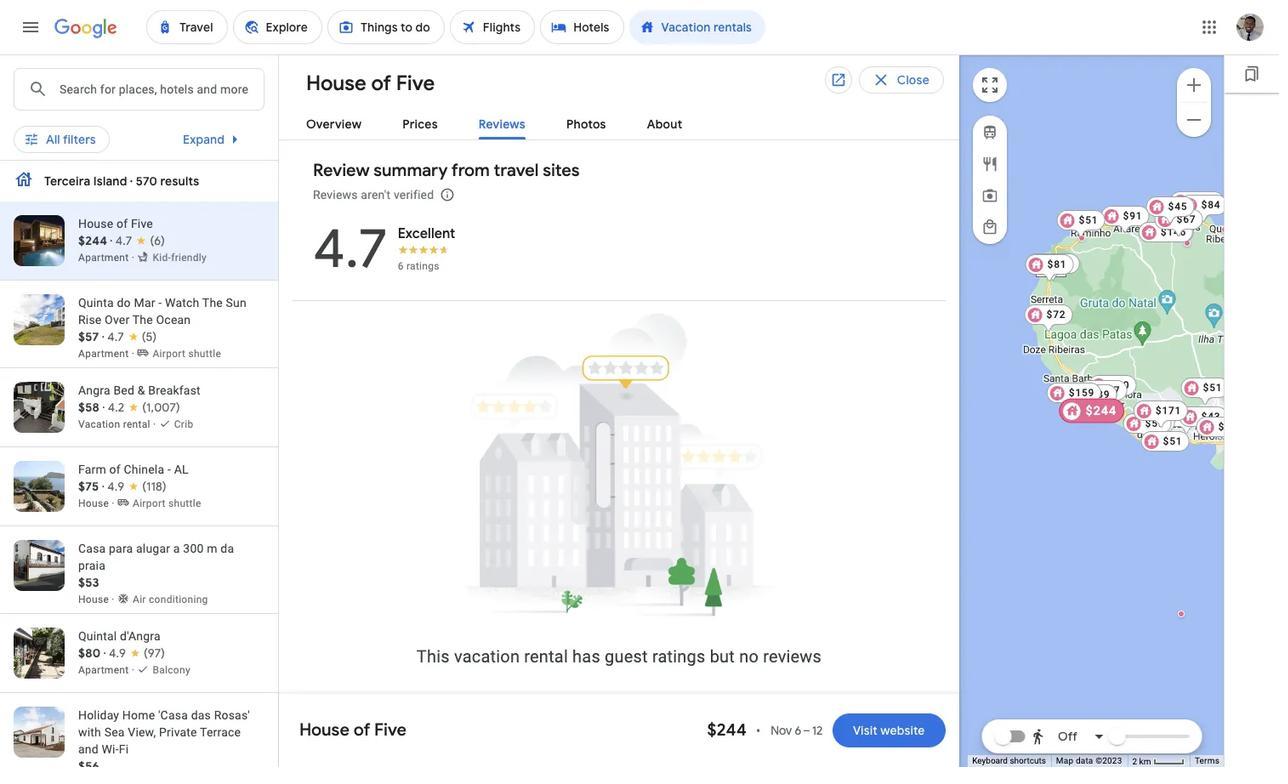 Task type: locate. For each thing, give the bounding box(es) containing it.
0 horizontal spatial $80
[[78, 646, 101, 661]]

$91 link
[[1101, 206, 1149, 235]]

reviews inside tab list
[[479, 117, 526, 132]]

of inside house of five $244 ·
[[116, 217, 128, 230]]

learn more about these reviews image
[[427, 174, 468, 215]]

$72 link
[[1024, 304, 1073, 333]]

photos
[[566, 117, 606, 132]]

$45
[[1168, 201, 1188, 213]]

algar do carvão image
[[1223, 303, 1243, 330]]

airport shuttle for (118)
[[133, 498, 201, 509]]

0 vertical spatial -
[[158, 296, 162, 310]]

0 vertical spatial house of five
[[306, 71, 435, 96]]

casa h'a vista image
[[1178, 611, 1185, 617]]

house · down "$53"
[[78, 594, 117, 606]]

$57 link
[[1079, 380, 1127, 409], [1069, 384, 1117, 413], [1123, 413, 1172, 442]]

2 vertical spatial apartment ·
[[78, 664, 137, 676]]

keyboard shortcuts
[[972, 756, 1046, 766]]

0 vertical spatial ratings
[[406, 260, 440, 272]]

ratings
[[406, 260, 440, 272], [652, 646, 706, 667]]

· left 4.2
[[102, 400, 105, 415]]

house of five inside heading
[[306, 71, 435, 96]]

airport shuttle down the ocean in the top left of the page
[[153, 348, 221, 360]]

1 vertical spatial 4.9
[[109, 646, 126, 661]]

(1)
[[99, 127, 112, 142]]

0 vertical spatial house
[[306, 71, 366, 96]]

1 apartment · from the top
[[78, 252, 137, 264]]

4.2 out of 5 stars from 1,007 reviews image
[[108, 399, 180, 416]]

0 horizontal spatial ratings
[[406, 260, 440, 272]]

reviews down review
[[313, 188, 358, 202]]

2 all from the top
[[46, 132, 60, 147]]

house · down $75
[[78, 498, 117, 509]]

terms link
[[1195, 756, 1220, 766]]

1 vertical spatial $80
[[78, 646, 101, 661]]

4.7 left (6)
[[115, 233, 132, 248]]

the down mar
[[132, 313, 153, 327]]

$304
[[1162, 226, 1188, 238]]

1 horizontal spatial the
[[202, 296, 223, 310]]

friendly
[[171, 252, 207, 264]]

close button
[[859, 66, 944, 94]]

4.7 inside image
[[107, 329, 124, 344]]

0 horizontal spatial -
[[158, 296, 162, 310]]

1 all from the top
[[46, 127, 60, 142]]

0 vertical spatial 4.9
[[107, 479, 124, 494]]

$244 inside house of five $244 ·
[[78, 233, 107, 248]]

0 horizontal spatial reviews
[[313, 188, 358, 202]]

shuttle down the al
[[168, 498, 201, 509]]

$91
[[1123, 210, 1143, 222]]

casa para alugar a 300 m da praia $53
[[78, 542, 234, 590]]

visit website
[[853, 723, 925, 738]]

$58
[[78, 400, 100, 415]]

2
[[1132, 757, 1137, 766]]

over
[[105, 313, 130, 327]]

1 vertical spatial ratings
[[652, 646, 706, 667]]

airport shuttle down (118)
[[133, 498, 201, 509]]

3 apartment · from the top
[[78, 664, 137, 676]]

4.7 out of 5 stars from 5 reviews image
[[107, 328, 157, 345]]

travel
[[494, 160, 539, 181]]

rating
[[436, 127, 469, 142]]

no
[[739, 646, 759, 667]]

2 horizontal spatial $244
[[1086, 404, 1117, 418]]

nov 6 – 12
[[771, 723, 823, 738]]

2 vertical spatial $244
[[707, 720, 747, 741]]

reviews
[[479, 117, 526, 132], [313, 188, 358, 202]]

4.7 inside image
[[115, 233, 132, 248]]

4.9 out of 5 stars from 97 reviews image
[[109, 645, 165, 662]]

close
[[897, 72, 930, 88]]

off button
[[1027, 716, 1110, 757]]

keyboard shortcuts button
[[972, 755, 1046, 767]]

sites
[[543, 160, 580, 181]]

· right $75
[[102, 479, 104, 494]]

$80 inside quintal d'angra $80 ·
[[78, 646, 101, 661]]

five
[[396, 71, 435, 96], [131, 217, 153, 230], [374, 720, 407, 741]]

1 vertical spatial apartment ·
[[78, 348, 137, 360]]

the
[[202, 296, 223, 310], [132, 313, 153, 327]]

$128 link
[[1065, 401, 1119, 421], [1065, 401, 1120, 422]]

$146
[[1161, 226, 1187, 238]]

five inside house of five $244 ·
[[131, 217, 153, 230]]

nov
[[771, 723, 792, 738]]

vacation
[[78, 418, 120, 430]]

- right mar
[[158, 296, 162, 310]]

©2023
[[1096, 756, 1122, 766]]

vacation rental ·
[[78, 418, 159, 430]]

0 horizontal spatial the
[[132, 313, 153, 327]]

verified
[[394, 188, 434, 202]]

0 vertical spatial airport shuttle
[[153, 348, 221, 360]]

apartment · down quintal d'angra $80 ·
[[78, 664, 137, 676]]

apartment · down 4.7 out of 5 stars from 5 reviews image in the left of the page
[[78, 348, 137, 360]]

home
[[122, 708, 155, 722]]

house of five
[[306, 71, 435, 96], [299, 720, 407, 741]]

apartment · for $57
[[78, 348, 137, 360]]

watch
[[165, 296, 199, 310]]

1 vertical spatial $244
[[1086, 404, 1117, 418]]

filters inside form
[[63, 127, 96, 142]]

0 vertical spatial airport
[[153, 348, 186, 360]]

farm of chinela - al $75 ·
[[78, 463, 189, 494]]

4.7 down over
[[107, 329, 124, 344]]

shortcuts
[[1010, 756, 1046, 766]]

· inside quintal d'angra $80 ·
[[104, 646, 106, 661]]

- inside farm of chinela - al $75 ·
[[167, 463, 171, 476]]

1 vertical spatial airport
[[133, 498, 166, 509]]

1 horizontal spatial -
[[167, 463, 171, 476]]

airport for (5)
[[153, 348, 186, 360]]

· left 4.7 out of 5 stars from 5 reviews image in the left of the page
[[102, 329, 104, 344]]

4.9
[[107, 479, 124, 494], [109, 646, 126, 661]]

$159
[[1069, 387, 1095, 399]]

1 house · from the top
[[78, 498, 117, 509]]

$94 link
[[1196, 417, 1245, 437]]

expand
[[183, 132, 225, 147]]

1 vertical spatial airport shuttle
[[133, 498, 201, 509]]

· down quintal
[[104, 646, 106, 661]]

price button
[[132, 121, 219, 148]]

·
[[110, 233, 113, 248], [102, 329, 104, 344], [102, 400, 105, 415], [102, 479, 104, 494], [104, 646, 106, 661]]

1 vertical spatial house
[[78, 217, 113, 230]]

shuttle for (118)
[[168, 498, 201, 509]]

$144 link
[[1199, 417, 1254, 446]]

0 vertical spatial apartment ·
[[78, 252, 137, 264]]

reviews up travel
[[479, 117, 526, 132]]

airport
[[153, 348, 186, 360], [133, 498, 166, 509]]

$43 link
[[1179, 407, 1228, 435]]

of inside farm of chinela - al $75 ·
[[109, 463, 121, 476]]

0 vertical spatial five
[[396, 71, 435, 96]]

2 vertical spatial five
[[374, 720, 407, 741]]

$39 link
[[1069, 384, 1117, 413]]

1 vertical spatial -
[[167, 463, 171, 476]]

0 vertical spatial reviews
[[479, 117, 526, 132]]

1 vertical spatial shuttle
[[168, 498, 201, 509]]

chinela
[[124, 463, 164, 476]]

$243 link
[[1065, 401, 1120, 421]]

da
[[221, 542, 234, 555]]

reviews
[[763, 646, 822, 667]]

shuttle for (5)
[[188, 348, 221, 360]]

rental ·
[[123, 418, 156, 430]]

km
[[1139, 757, 1151, 766]]

zoom out map image
[[1184, 109, 1204, 130]]

tab list
[[279, 103, 959, 140]]

airport down (118)
[[133, 498, 166, 509]]

kid-friendly
[[153, 252, 207, 264]]

- left the al
[[167, 463, 171, 476]]

1 vertical spatial reviews
[[313, 188, 358, 202]]

0 vertical spatial shuttle
[[188, 348, 221, 360]]

1 horizontal spatial $80
[[1224, 416, 1243, 428]]

ratings right 6
[[406, 260, 440, 272]]

4.7
[[313, 214, 388, 284], [115, 233, 132, 248], [107, 329, 124, 344]]

0 vertical spatial the
[[202, 296, 223, 310]]

1 filters from the top
[[63, 127, 96, 142]]

0 horizontal spatial $244
[[78, 233, 107, 248]]

private
[[159, 725, 197, 739]]

0 vertical spatial $80
[[1224, 416, 1243, 428]]

6 ratings
[[398, 260, 440, 272]]

main menu image
[[20, 17, 41, 37]]

-
[[158, 296, 162, 310], [167, 463, 171, 476]]

1 vertical spatial house ·
[[78, 594, 117, 606]]

2 apartment · from the top
[[78, 348, 137, 360]]

Check-in text field
[[381, 67, 482, 106]]

1 vertical spatial the
[[132, 313, 153, 327]]

$60 link
[[1088, 375, 1137, 404]]

guest
[[605, 646, 648, 667]]

4.9 down quintal
[[109, 646, 126, 661]]

1 vertical spatial five
[[131, 217, 153, 230]]

$57 inside quinta do mar - watch the sun rise over the ocean $57 ·
[[78, 329, 99, 344]]

$142 link
[[1170, 191, 1225, 220]]

4.9 for $80
[[109, 646, 126, 661]]

rooms button
[[505, 121, 601, 148]]

apartment · for $244
[[78, 252, 137, 264]]

· left '4.7 out of 5 stars from 6 reviews' image
[[110, 233, 113, 248]]

visit
[[853, 723, 878, 738]]

4.7 for (5)
[[107, 329, 124, 344]]

(6)
[[150, 233, 165, 248]]

2 house · from the top
[[78, 594, 117, 606]]

$244
[[78, 233, 107, 248], [1086, 404, 1117, 418], [707, 720, 747, 741]]

reviews for reviews aren't verified
[[313, 188, 358, 202]]

results
[[160, 174, 199, 189]]

- inside quinta do mar - watch the sun rise over the ocean $57 ·
[[158, 296, 162, 310]]

2 filters from the top
[[63, 132, 96, 147]]

4.9 right $75
[[107, 479, 124, 494]]

apartment · down house of five $244 ·
[[78, 252, 137, 264]]

filters form
[[14, 54, 828, 172]]

· inside farm of chinela - al $75 ·
[[102, 479, 104, 494]]

airport down "(5)"
[[153, 348, 186, 360]]

sun
[[226, 296, 247, 310]]

property type
[[255, 127, 334, 142]]

$67
[[1177, 213, 1196, 225]]

all inside filters form
[[46, 127, 60, 142]]

0 vertical spatial $244
[[78, 233, 107, 248]]

ratings left but
[[652, 646, 706, 667]]

the left sun
[[202, 296, 223, 310]]

$57
[[78, 329, 99, 344], [1101, 384, 1120, 396], [1091, 389, 1110, 401], [1145, 418, 1165, 430]]

0 vertical spatial house ·
[[78, 498, 117, 509]]

sort by
[[759, 127, 800, 142]]

casa do chafariz image
[[1078, 235, 1085, 242]]

al
[[174, 463, 189, 476]]

all
[[46, 127, 60, 142], [46, 132, 60, 147]]

five inside heading
[[396, 71, 435, 96]]

$67 link
[[1155, 209, 1203, 238]]

guest
[[398, 127, 433, 142]]

shuttle down the ocean in the top left of the page
[[188, 348, 221, 360]]

1 horizontal spatial reviews
[[479, 117, 526, 132]]



Task type: describe. For each thing, give the bounding box(es) containing it.
Search for places, hotels and more text field
[[59, 69, 264, 110]]

and
[[78, 742, 99, 756]]

reviews for reviews
[[479, 117, 526, 132]]

$114
[[1181, 411, 1207, 423]]

$146 link
[[1139, 222, 1193, 242]]

crib
[[174, 418, 193, 430]]

aren't
[[361, 188, 391, 202]]

terceira
[[44, 174, 90, 189]]

- for (118)
[[167, 463, 171, 476]]

filters for all filters
[[63, 132, 96, 147]]

review
[[313, 160, 370, 181]]

2 vertical spatial house
[[299, 720, 350, 741]]

$244 inside map region
[[1086, 404, 1117, 418]]

$75
[[78, 479, 99, 494]]

casa
[[78, 542, 106, 555]]

this vacation rental has guest ratings but no reviews
[[417, 646, 822, 667]]

data
[[1076, 756, 1093, 766]]

4.7 out of 5 stars from 6 reviews image
[[115, 232, 165, 249]]

terms
[[1195, 756, 1220, 766]]

300
[[183, 542, 204, 555]]

holiday home 'casa das rosas' with sea view, private terrace and wi-fi
[[78, 708, 250, 756]]

$112 link
[[1026, 253, 1080, 282]]

2 km
[[1132, 757, 1153, 766]]

all filters (1) button
[[14, 121, 126, 148]]

(1,007)
[[142, 400, 180, 415]]

•
[[756, 723, 761, 738]]

but
[[710, 646, 735, 667]]

of inside heading
[[371, 71, 391, 96]]

island · 570
[[93, 174, 157, 189]]

property
[[255, 127, 305, 142]]

amenities button
[[608, 121, 723, 148]]

$42
[[1091, 389, 1110, 401]]

balcony
[[153, 664, 190, 676]]

review summary from travel sites
[[313, 160, 580, 181]]

breakfast
[[148, 384, 201, 397]]

$159 link
[[1047, 383, 1102, 403]]

$142
[[1192, 196, 1218, 208]]

6 – 12
[[795, 723, 823, 738]]

clear image
[[288, 77, 309, 98]]

ratings inside the "4.7 out of 5 stars from 6 reviews. excellent." element
[[406, 260, 440, 272]]

vacation
[[454, 646, 520, 667]]

sort
[[759, 127, 783, 142]]

$81 link
[[1025, 254, 1074, 283]]

tab list containing overview
[[279, 103, 959, 140]]

4.7 left 6
[[313, 214, 388, 284]]

(5)
[[142, 329, 157, 344]]

$144
[[1221, 421, 1247, 433]]

filters for all filters (1)
[[63, 127, 96, 142]]

air conditioning
[[133, 594, 208, 606]]

house · for air conditioning
[[78, 594, 117, 606]]

fi
[[119, 742, 129, 756]]

conditioning
[[149, 594, 208, 606]]

keyboard
[[972, 756, 1008, 766]]

d'angra
[[120, 629, 161, 643]]

· inside angra bed & breakfast $58 ·
[[102, 400, 105, 415]]

house inside the house of five heading
[[306, 71, 366, 96]]

guest rating button
[[369, 121, 498, 148]]

1 horizontal spatial $244
[[707, 720, 747, 741]]

m
[[207, 542, 217, 555]]

4.7 out of 5 stars from 6 reviews. excellent. element
[[313, 214, 455, 284]]

type
[[308, 127, 334, 142]]

about
[[647, 117, 682, 132]]

prices
[[402, 117, 438, 132]]

house inside house of five $244 ·
[[78, 217, 113, 230]]

$243
[[1088, 405, 1114, 417]]

'casa
[[158, 708, 188, 722]]

do
[[117, 296, 131, 310]]

- for (5)
[[158, 296, 162, 310]]

wi-
[[102, 742, 119, 756]]

all for all filters (1)
[[46, 127, 60, 142]]

all filters
[[46, 132, 96, 147]]

airport shuttle for (5)
[[153, 348, 221, 360]]

a
[[173, 542, 180, 555]]

house of five heading
[[293, 68, 435, 97]]

air
[[133, 594, 146, 606]]

house of five $244 ·
[[78, 217, 153, 248]]

expand button
[[163, 119, 265, 160]]

para
[[109, 542, 133, 555]]

view larger map image
[[980, 75, 1000, 95]]

· inside quinta do mar - watch the sun rise over the ocean $57 ·
[[102, 329, 104, 344]]

rental
[[524, 646, 568, 667]]

4.9 for chinela
[[107, 479, 124, 494]]

rooms
[[534, 127, 572, 142]]

from
[[451, 160, 490, 181]]

$42 link
[[1069, 384, 1117, 413]]

summary
[[374, 160, 448, 181]]

· inside house of five $244 ·
[[110, 233, 113, 248]]

2 km button
[[1127, 755, 1190, 767]]

map region
[[760, 0, 1279, 767]]

1 horizontal spatial ratings
[[652, 646, 706, 667]]

mar
[[134, 296, 155, 310]]

4.7 for (6)
[[115, 233, 132, 248]]

all for all filters
[[46, 132, 60, 147]]

$304 link
[[1139, 222, 1194, 242]]

(118)
[[142, 479, 166, 494]]

sort by button
[[730, 121, 828, 148]]

angra bed & breakfast $58 ·
[[78, 384, 201, 415]]

1 vertical spatial house of five
[[299, 720, 407, 741]]

4.9 out of 5 stars from 118 reviews image
[[107, 478, 166, 495]]

airport for (118)
[[133, 498, 166, 509]]

quintal d'angra $80 ·
[[78, 629, 161, 661]]

zoom in map image
[[1184, 74, 1204, 95]]

property type button
[[226, 121, 363, 148]]

terceira island · 570 results heading
[[44, 171, 199, 191]]

&
[[138, 384, 145, 397]]

casa do moledo - outeiro - cookies al rral nº802 modern chalet very private image
[[1184, 240, 1191, 247]]

quinta
[[78, 296, 114, 310]]

bed
[[114, 384, 134, 397]]

das
[[191, 708, 211, 722]]

website
[[881, 723, 925, 738]]

$81
[[1047, 259, 1067, 270]]

$80 link
[[1201, 412, 1250, 441]]

$80 inside $80 link
[[1224, 416, 1243, 428]]

open in new tab image
[[830, 72, 847, 88]]

$112
[[1048, 258, 1074, 270]]

apartment with garden view image
[[1089, 407, 1095, 414]]

quintal
[[78, 629, 117, 643]]

house · for airport shuttle
[[78, 498, 117, 509]]

apartment · for $80
[[78, 664, 137, 676]]



Task type: vqa. For each thing, say whether or not it's contained in the screenshot.


